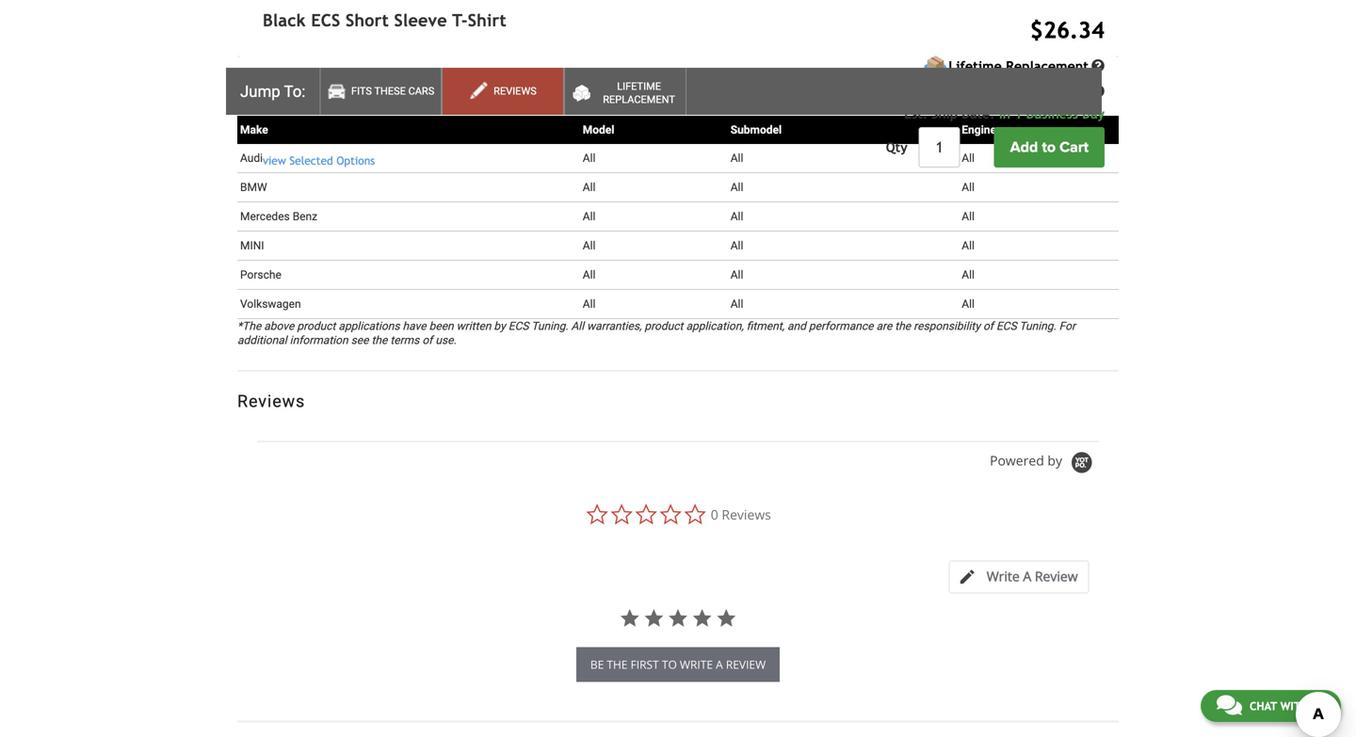 Task type: describe. For each thing, give the bounding box(es) containing it.
add to cart button
[[994, 127, 1105, 168]]

business
[[1026, 106, 1078, 122]]

are
[[876, 320, 892, 333]]

engine
[[962, 123, 997, 136]]

this product is lifetime replacement eligible image
[[924, 55, 947, 78]]

by inside powered by "link"
[[1048, 452, 1063, 470]]

in
[[999, 106, 1011, 122]]

options
[[337, 154, 375, 167]]

chat
[[1250, 700, 1277, 713]]

shirt
[[468, 10, 507, 30]]

0 vertical spatial replacement
[[1006, 58, 1089, 74]]

1 horizontal spatial ecs
[[508, 320, 529, 333]]

chat with us
[[1250, 700, 1325, 713]]

powered
[[990, 452, 1044, 470]]

t-
[[452, 10, 468, 30]]

chat with us link
[[1201, 690, 1341, 722]]

*the
[[237, 320, 261, 333]]

1 horizontal spatial fits
[[351, 85, 372, 97]]

add
[[1010, 138, 1038, 156]]

additional
[[237, 334, 287, 347]]

for
[[1059, 320, 1076, 333]]

be the first to write a review
[[590, 657, 766, 673]]

and
[[787, 320, 806, 333]]

see
[[351, 334, 369, 347]]

a
[[716, 657, 723, 673]]

short
[[346, 10, 389, 30]]

mercedes
[[240, 210, 290, 223]]

2 product from the left
[[645, 320, 683, 333]]

have
[[403, 320, 426, 333]]

1
[[1015, 106, 1022, 122]]

the right the are
[[895, 320, 911, 333]]

write
[[680, 657, 713, 673]]

1 vertical spatial of
[[422, 334, 433, 347]]

application,
[[686, 320, 744, 333]]

3 star image from the left
[[692, 608, 713, 629]]

fitment,
[[747, 320, 785, 333]]

been
[[429, 320, 454, 333]]

1 vertical spatial to
[[662, 657, 677, 673]]

write a review button
[[949, 561, 1089, 594]]

review
[[1035, 568, 1078, 586]]

write
[[987, 568, 1020, 586]]

audi
[[240, 152, 263, 165]]

2 vertical spatial reviews
[[722, 506, 771, 524]]

first
[[631, 657, 659, 673]]

black ecs short sleeve t-shirt
[[263, 10, 507, 30]]

2 tuning. from the left
[[1020, 320, 1057, 333]]

est. ship date: in 1 business day
[[905, 106, 1105, 122]]

the inside be the first to write a review button
[[607, 657, 628, 673]]

est.
[[905, 106, 928, 122]]

responsibility
[[914, 320, 981, 333]]

2 star image from the left
[[644, 608, 664, 629]]

1 question circle image from the top
[[1092, 59, 1105, 73]]

performance
[[809, 320, 874, 333]]

0 reviews
[[711, 506, 771, 524]]

date:
[[962, 106, 995, 122]]

information
[[290, 334, 348, 347]]

use.
[[435, 334, 456, 347]]

make
[[240, 123, 268, 136]]

following
[[386, 77, 466, 97]]

26.34
[[1044, 17, 1105, 43]]



Task type: locate. For each thing, give the bounding box(es) containing it.
to
[[1042, 138, 1056, 156], [662, 657, 677, 673]]

0
[[711, 506, 719, 524]]

0 horizontal spatial of
[[422, 334, 433, 347]]

be the first to write a review button
[[576, 648, 780, 683]]

lifetime replacement
[[949, 58, 1089, 74], [603, 81, 675, 105]]

1 horizontal spatial lifetime replacement
[[949, 58, 1089, 74]]

0 horizontal spatial by
[[494, 320, 506, 333]]

0 vertical spatial by
[[494, 320, 506, 333]]

by right 'written'
[[494, 320, 506, 333]]

star image
[[620, 608, 640, 629], [644, 608, 664, 629], [692, 608, 713, 629], [716, 608, 737, 629]]

a
[[1023, 568, 1032, 586]]

0 horizontal spatial fits
[[318, 77, 349, 97]]

cars
[[408, 85, 434, 97]]

written
[[457, 320, 491, 333]]

applications
[[339, 320, 400, 333]]

write a review
[[987, 568, 1078, 586]]

above
[[264, 320, 294, 333]]

ecs
[[311, 10, 340, 30], [508, 320, 529, 333], [997, 320, 1017, 333]]

powered by
[[990, 452, 1066, 470]]

1 star image from the left
[[620, 608, 640, 629]]

star image
[[668, 608, 689, 629]]

product right warranties,
[[645, 320, 683, 333]]

1 vertical spatial reviews
[[237, 392, 305, 412]]

of right responsibility
[[983, 320, 994, 333]]

part
[[278, 77, 313, 97]]

fits these cars
[[351, 85, 434, 97]]

fits these cars link
[[320, 68, 442, 115]]

add to cart
[[1010, 138, 1089, 156]]

question circle image up day
[[1092, 85, 1105, 98]]

1 vertical spatial by
[[1048, 452, 1063, 470]]

0 vertical spatial to
[[1042, 138, 1056, 156]]

volkswagen
[[240, 298, 301, 311]]

sleeve
[[394, 10, 447, 30]]

1 vertical spatial question circle image
[[1092, 85, 1105, 98]]

0 horizontal spatial ecs
[[311, 10, 340, 30]]

reviews right 0
[[722, 506, 771, 524]]

1 horizontal spatial of
[[983, 320, 994, 333]]

the left cars at the left
[[354, 77, 381, 97]]

0 horizontal spatial lifetime replacement
[[603, 81, 675, 105]]

1 horizontal spatial reviews
[[494, 85, 537, 97]]

1 horizontal spatial replacement
[[1006, 58, 1089, 74]]

2 question circle image from the top
[[1092, 85, 1105, 98]]

0 horizontal spatial to
[[662, 657, 677, 673]]

lifetime
[[949, 58, 1002, 74], [617, 81, 661, 92]]

the
[[354, 77, 381, 97], [895, 320, 911, 333], [372, 334, 387, 347], [607, 657, 628, 673]]

1 vertical spatial lifetime
[[617, 81, 661, 92]]

1 horizontal spatial lifetime
[[949, 58, 1002, 74]]

4 star image from the left
[[716, 608, 737, 629]]

reviews down the additional
[[237, 392, 305, 412]]

lifetime replacement up 1
[[949, 58, 1089, 74]]

by inside *the above product applications have been written by                 ecs tuning. all warranties, product application, fitment,                 and performance are the responsibility of ecs tuning.                 for additional information see the terms of use.
[[494, 320, 506, 333]]

terms
[[390, 334, 420, 347]]

this part fits the following vehicles
[[237, 77, 541, 97]]

write no frame image
[[960, 571, 984, 585]]

mercedes benz
[[240, 210, 318, 223]]

of
[[983, 320, 994, 333], [422, 334, 433, 347]]

ecs right responsibility
[[997, 320, 1017, 333]]

ship
[[932, 106, 958, 122]]

these
[[374, 85, 406, 97]]

qty
[[886, 140, 908, 155]]

product
[[297, 320, 336, 333], [645, 320, 683, 333]]

fits right part
[[318, 77, 349, 97]]

mini
[[240, 239, 264, 252]]

us
[[1312, 700, 1325, 713]]

0 horizontal spatial product
[[297, 320, 336, 333]]

1 horizontal spatial tuning.
[[1020, 320, 1057, 333]]

lifetime replacement up model
[[603, 81, 675, 105]]

1 horizontal spatial to
[[1042, 138, 1056, 156]]

day
[[1082, 106, 1105, 122]]

this
[[237, 77, 273, 97]]

0 vertical spatial reviews
[[494, 85, 537, 97]]

vehicles
[[471, 77, 541, 97]]

fits
[[318, 77, 349, 97], [351, 85, 372, 97]]

selected options
[[290, 154, 375, 167]]

2 horizontal spatial ecs
[[997, 320, 1017, 333]]

warranties,
[[587, 320, 642, 333]]

*the above product applications have been written by                 ecs tuning. all warranties, product application, fitment,                 and performance are the responsibility of ecs tuning.                 for additional information see the terms of use.
[[237, 320, 1076, 347]]

reviews link
[[442, 68, 564, 115]]

tuning. left for
[[1020, 320, 1057, 333]]

to right first
[[662, 657, 677, 673]]

lifetime replacement link
[[564, 68, 686, 115]]

question circle image
[[1092, 59, 1105, 73], [1092, 85, 1105, 98]]

bmw
[[240, 181, 267, 194]]

0 horizontal spatial reviews
[[237, 392, 305, 412]]

selected
[[290, 154, 333, 167]]

ecs right 'written'
[[508, 320, 529, 333]]

0 vertical spatial lifetime
[[949, 58, 1002, 74]]

None text field
[[919, 127, 960, 168]]

with
[[1281, 700, 1308, 713]]

review
[[726, 657, 766, 673]]

1 horizontal spatial product
[[645, 320, 683, 333]]

fits left these
[[351, 85, 372, 97]]

submodel
[[731, 123, 782, 136]]

tuning. left warranties,
[[531, 320, 568, 333]]

porsche
[[240, 268, 281, 282]]

0 horizontal spatial replacement
[[603, 93, 675, 105]]

reviews down shirt
[[494, 85, 537, 97]]

cart
[[1060, 138, 1089, 156]]

to right "add"
[[1042, 138, 1056, 156]]

1 tuning. from the left
[[531, 320, 568, 333]]

reviews
[[494, 85, 537, 97], [237, 392, 305, 412], [722, 506, 771, 524]]

0 vertical spatial lifetime replacement
[[949, 58, 1089, 74]]

0 horizontal spatial tuning.
[[531, 320, 568, 333]]

the down applications
[[372, 334, 387, 347]]

0 vertical spatial question circle image
[[1092, 59, 1105, 73]]

0 vertical spatial of
[[983, 320, 994, 333]]

1 vertical spatial replacement
[[603, 93, 675, 105]]

1 horizontal spatial by
[[1048, 452, 1063, 470]]

product up information
[[297, 320, 336, 333]]

the right the be
[[607, 657, 628, 673]]

comments image
[[1217, 694, 1242, 717]]

tuning.
[[531, 320, 568, 333], [1020, 320, 1057, 333]]

by right powered
[[1048, 452, 1063, 470]]

1 product from the left
[[297, 320, 336, 333]]

2 horizontal spatial reviews
[[722, 506, 771, 524]]

model
[[583, 123, 615, 136]]

be
[[590, 657, 604, 673]]

powered by link
[[990, 452, 1099, 475]]

replacement up model
[[603, 93, 675, 105]]

of left use.
[[422, 334, 433, 347]]

benz
[[293, 210, 318, 223]]

replacement
[[1006, 58, 1089, 74], [603, 93, 675, 105]]

by
[[494, 320, 506, 333], [1048, 452, 1063, 470]]

ecs right black
[[311, 10, 340, 30]]

black
[[263, 10, 306, 30]]

0 horizontal spatial lifetime
[[617, 81, 661, 92]]

1 vertical spatial lifetime replacement
[[603, 81, 675, 105]]

all inside *the above product applications have been written by                 ecs tuning. all warranties, product application, fitment,                 and performance are the responsibility of ecs tuning.                 for additional information see the terms of use.
[[571, 320, 584, 333]]

all
[[583, 152, 596, 165], [731, 152, 744, 165], [962, 152, 975, 165], [583, 181, 596, 194], [731, 181, 744, 194], [962, 181, 975, 194], [583, 210, 596, 223], [731, 210, 744, 223], [962, 210, 975, 223], [583, 239, 596, 252], [731, 239, 744, 252], [962, 239, 975, 252], [583, 268, 596, 282], [731, 268, 744, 282], [962, 268, 975, 282], [583, 298, 596, 311], [731, 298, 744, 311], [962, 298, 975, 311], [571, 320, 584, 333]]

question circle image down 26.34
[[1092, 59, 1105, 73]]

replacement down 26.34
[[1006, 58, 1089, 74]]



Task type: vqa. For each thing, say whether or not it's contained in the screenshot.
The Qty
yes



